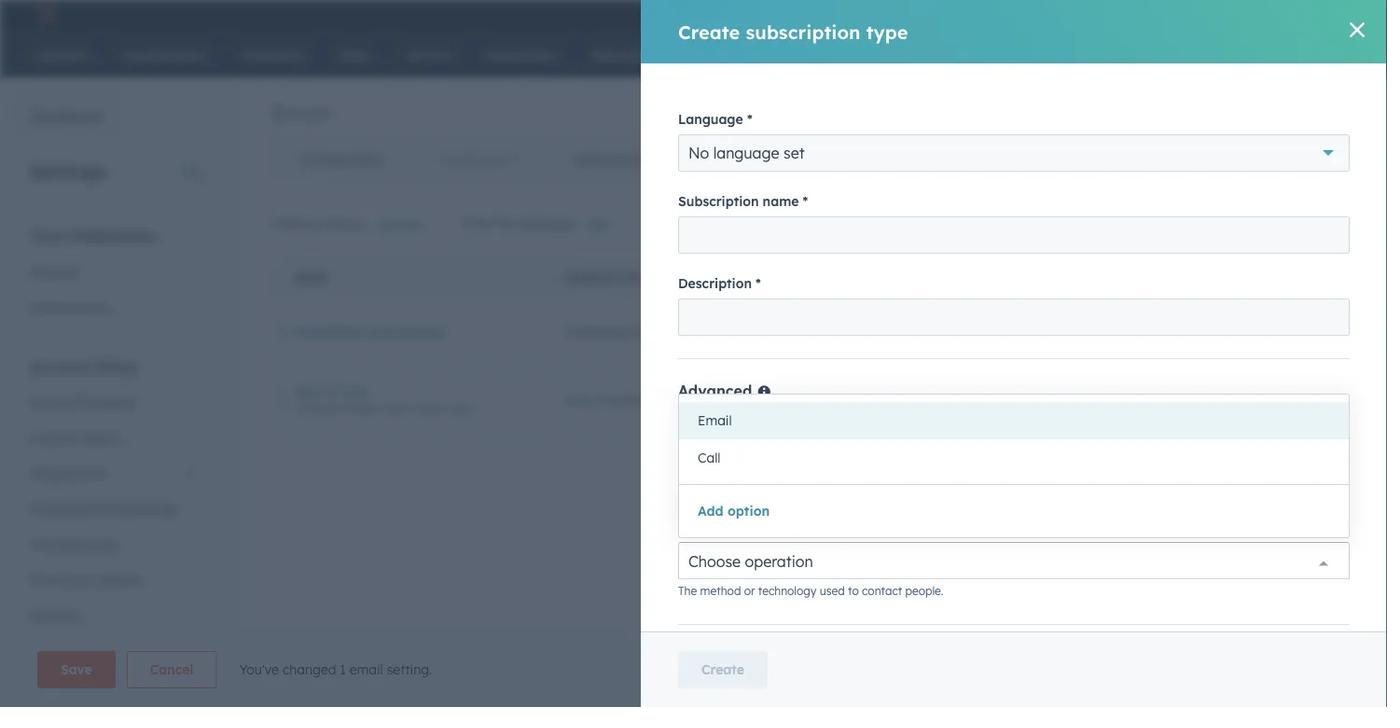 Task type: locate. For each thing, give the bounding box(es) containing it.
1 vertical spatial type
[[1318, 218, 1341, 232]]

1 vertical spatial create
[[1212, 218, 1247, 232]]

2 choose from the top
[[689, 553, 741, 571]]

english up email button
[[1000, 324, 1044, 340]]

purpose
[[701, 491, 744, 505]]

0 vertical spatial account
[[30, 357, 90, 376]]

and
[[671, 324, 695, 340]]

2 horizontal spatial type
[[1318, 218, 1341, 232]]

1 choose from the top
[[689, 459, 741, 478]]

choose up method
[[689, 553, 741, 571]]

active for one to one emails
[[1235, 393, 1267, 407]]

navigation containing configuration
[[272, 136, 965, 183]]

you've
[[239, 662, 279, 678]]

no language set
[[689, 144, 805, 162]]

1 vertical spatial tracking
[[30, 536, 82, 553]]

marketing for marketing information
[[295, 324, 362, 340]]

menu
[[924, 0, 1366, 37]]

the for the method or technology used to contact people.
[[679, 584, 697, 598]]

people.
[[906, 584, 944, 598]]

the method or technology used to contact people.
[[679, 584, 944, 598]]

organization
[[990, 491, 1056, 505]]

2 filter from the left
[[463, 215, 494, 232]]

add option button
[[698, 500, 770, 523]]

communication
[[748, 519, 848, 535]]

account
[[30, 357, 90, 376], [30, 394, 80, 411]]

1 vertical spatial create subscription type
[[1212, 218, 1341, 232]]

create subscription type inside button
[[1212, 218, 1341, 232]]

2 the from the top
[[679, 584, 697, 598]]

opt-
[[484, 151, 510, 168]]

0 horizontal spatial type
[[451, 401, 475, 415]]

2 by from the left
[[498, 215, 513, 232]]

0 vertical spatial english
[[1000, 324, 1044, 340]]

1 horizontal spatial email
[[698, 413, 732, 429]]

or left "the"
[[850, 491, 861, 505]]

0 vertical spatial email
[[272, 99, 330, 127]]

& right users
[[68, 430, 77, 446]]

0 horizontal spatial by
[[307, 215, 322, 232]]

marketing down name
[[295, 324, 362, 340]]

list box
[[680, 395, 1350, 484]]

the left "add"
[[679, 491, 697, 505]]

preferences
[[69, 226, 156, 245]]

filter down "double opt-in" link
[[463, 215, 494, 232]]

2 vertical spatial active
[[1235, 393, 1267, 407]]

by left "language:"
[[498, 215, 513, 232]]

choose for choose operation
[[689, 553, 741, 571]]

type inside one to one hubspot default subscription type
[[451, 401, 475, 415]]

active
[[379, 217, 419, 233], [1235, 325, 1267, 339], [1235, 393, 1267, 407]]

english up call button
[[1000, 392, 1044, 408]]

or right method
[[745, 584, 756, 598]]

0 vertical spatial type
[[867, 20, 909, 43]]

your preferences element
[[19, 225, 209, 325]]

subscription for subscription types
[[710, 151, 791, 168]]

1 vertical spatial in
[[950, 491, 960, 505]]

account up account defaults
[[30, 357, 90, 376]]

& inside the users & teams link
[[68, 430, 77, 446]]

menu item
[[1100, 0, 1131, 30], [1171, 0, 1202, 30]]

1 horizontal spatial tracking
[[885, 151, 937, 168]]

subscription
[[710, 151, 791, 168], [679, 193, 759, 210]]

operation
[[745, 553, 814, 571]]

you've changed 1 email setting.
[[239, 662, 432, 678]]

active inside active popup button
[[379, 217, 419, 233]]

1 horizontal spatial in
[[950, 491, 960, 505]]

type
[[867, 20, 909, 43], [1318, 218, 1341, 232], [451, 401, 475, 415]]

marketing information button
[[295, 324, 446, 340]]

1 horizontal spatial to
[[595, 392, 607, 408]]

that
[[1059, 491, 1081, 505]]

0 vertical spatial create subscription type
[[679, 20, 909, 43]]

1 vertical spatial account
[[30, 394, 80, 411]]

2 horizontal spatial to
[[848, 584, 859, 598]]

1 vertical spatial email
[[698, 413, 732, 429]]

purpose of subscription
[[679, 426, 831, 442]]

save
[[61, 662, 92, 678]]

1 vertical spatial choose
[[689, 553, 741, 571]]

language:
[[516, 215, 577, 232]]

of left "this"
[[747, 491, 758, 505]]

subscription inside one to one hubspot default subscription type
[[384, 401, 448, 415]]

in left your
[[950, 491, 960, 505]]

users & teams link
[[19, 420, 209, 456]]

type inside create subscription type dialog
[[867, 20, 909, 43]]

1 account from the top
[[30, 357, 90, 376]]

email
[[272, 99, 330, 127], [698, 413, 732, 429]]

advanced
[[679, 382, 757, 400]]

marketing left offers
[[566, 324, 628, 340]]

1 marketing from the left
[[295, 324, 362, 340]]

menu item left tara schultz icon
[[1171, 0, 1202, 30]]

0 horizontal spatial menu item
[[1100, 0, 1131, 30]]

1 vertical spatial of
[[747, 491, 758, 505]]

technology
[[759, 584, 817, 598]]

menu containing apoptosis studios
[[924, 0, 1366, 37]]

email button
[[680, 402, 1350, 440]]

to up hubspot
[[325, 383, 339, 400]]

1 by from the left
[[307, 215, 322, 232]]

0 vertical spatial active
[[379, 217, 419, 233]]

menu item right marketplaces icon
[[1100, 0, 1131, 30]]

english
[[1000, 324, 1044, 340], [1000, 392, 1044, 408]]

your
[[30, 226, 64, 245]]

0 vertical spatial tracking
[[885, 151, 937, 168]]

apoptosis studios
[[1234, 7, 1338, 22]]

tracking inside account setup element
[[30, 536, 82, 553]]

2 vertical spatial type
[[451, 401, 475, 415]]

1 horizontal spatial menu item
[[1171, 0, 1202, 30]]

1 horizontal spatial filter
[[463, 215, 494, 232]]

filter for filter by status:
[[273, 215, 304, 232]]

1 vertical spatial &
[[79, 572, 88, 588]]

email up configuration
[[272, 99, 330, 127]]

filter by language:
[[463, 215, 577, 232]]

0 vertical spatial subscription
[[710, 151, 791, 168]]

hubspot image
[[34, 4, 56, 26]]

subscription down no
[[679, 193, 759, 210]]

of right "add"
[[731, 519, 744, 535]]

1 horizontal spatial marketing
[[566, 324, 628, 340]]

1 the from the top
[[679, 491, 697, 505]]

to
[[325, 383, 339, 400], [595, 392, 607, 408], [848, 584, 859, 598]]

tracking for tracking
[[885, 151, 937, 168]]

2 english from the top
[[1000, 392, 1044, 408]]

to inside one to one hubspot default subscription type
[[325, 383, 339, 400]]

1 filter from the left
[[273, 215, 304, 232]]

cancel button
[[127, 652, 217, 689]]

in right the double
[[510, 151, 521, 168]]

0 vertical spatial in
[[510, 151, 521, 168]]

0 vertical spatial the
[[679, 491, 697, 505]]

search button
[[1336, 39, 1371, 71]]

2 marketing from the left
[[566, 324, 628, 340]]

management
[[71, 665, 170, 684]]

of up "choose process"
[[735, 426, 748, 442]]

or
[[850, 491, 861, 505], [745, 584, 756, 598]]

account up users
[[30, 394, 80, 411]]

subscription up subscription name
[[710, 151, 791, 168]]

tracking for tracking code
[[30, 536, 82, 553]]

to for hubspot
[[325, 383, 339, 400]]

1 english from the top
[[1000, 324, 1044, 340]]

by for language:
[[498, 215, 513, 232]]

0 horizontal spatial to
[[325, 383, 339, 400]]

tracking link
[[858, 137, 964, 182]]

& right privacy
[[79, 572, 88, 588]]

0 horizontal spatial create subscription type
[[679, 20, 909, 43]]

filter by status:
[[273, 215, 367, 232]]

0 horizontal spatial in
[[510, 151, 521, 168]]

Subscription name text field
[[679, 217, 1351, 254]]

1 horizontal spatial or
[[850, 491, 861, 505]]

create button
[[679, 652, 768, 689]]

& for privacy
[[79, 572, 88, 588]]

subscription name
[[679, 193, 799, 210]]

subscription inside dialog
[[679, 193, 759, 210]]

1 horizontal spatial by
[[498, 215, 513, 232]]

0 horizontal spatial marketing
[[295, 324, 362, 340]]

0 vertical spatial of
[[735, 426, 748, 442]]

changed
[[283, 662, 336, 678]]

account defaults
[[30, 394, 135, 411]]

used
[[820, 584, 845, 598]]

& inside privacy & consent link
[[79, 572, 88, 588]]

call
[[698, 450, 721, 466]]

0 horizontal spatial or
[[745, 584, 756, 598]]

0 vertical spatial or
[[850, 491, 861, 505]]

Search HubSpot search field
[[1126, 39, 1354, 71]]

method
[[679, 519, 727, 535]]

0 horizontal spatial email
[[272, 99, 330, 127]]

tracking
[[885, 151, 937, 168], [30, 536, 82, 553]]

data management
[[30, 665, 170, 684]]

all
[[589, 217, 606, 233]]

general
[[30, 264, 78, 280]]

choose up 'purpose'
[[689, 459, 741, 478]]

create
[[679, 20, 741, 43], [1212, 218, 1247, 232], [702, 662, 745, 678]]

0 horizontal spatial filter
[[273, 215, 304, 232]]

0 horizontal spatial &
[[68, 430, 77, 446]]

1 vertical spatial subscription
[[679, 193, 759, 210]]

by left status:
[[307, 215, 322, 232]]

setting.
[[387, 662, 432, 678]]

1 horizontal spatial &
[[79, 572, 88, 588]]

security
[[30, 607, 80, 624]]

one to one button
[[295, 383, 369, 400]]

users & teams
[[30, 430, 120, 446]]

email down advanced
[[698, 413, 732, 429]]

choose
[[689, 459, 741, 478], [689, 553, 741, 571]]

1 vertical spatial active
[[1235, 325, 1267, 339]]

notifications link
[[19, 290, 209, 325]]

hubspot
[[295, 401, 340, 415]]

0 horizontal spatial tracking
[[30, 536, 82, 553]]

one
[[295, 383, 321, 400], [343, 383, 369, 400], [566, 392, 591, 408], [611, 392, 636, 408]]

0 vertical spatial choose
[[689, 459, 741, 478]]

1 vertical spatial english
[[1000, 392, 1044, 408]]

of for communication
[[731, 519, 744, 535]]

1 horizontal spatial type
[[867, 20, 909, 43]]

to right used
[[848, 584, 859, 598]]

to left emails
[[595, 392, 607, 408]]

the left method
[[679, 584, 697, 598]]

subscription inside create subscription type button
[[1250, 218, 1315, 232]]

settings image
[[1143, 8, 1159, 25]]

2 vertical spatial of
[[731, 519, 744, 535]]

1 horizontal spatial create subscription type
[[1212, 218, 1341, 232]]

0 vertical spatial &
[[68, 430, 77, 446]]

1 vertical spatial the
[[679, 584, 697, 598]]

setup
[[95, 357, 138, 376]]

account defaults link
[[19, 385, 209, 420]]

process
[[745, 459, 800, 478]]

in
[[510, 151, 521, 168], [950, 491, 960, 505]]

filter left status:
[[273, 215, 304, 232]]

navigation
[[272, 136, 965, 183]]

2 account from the top
[[30, 394, 80, 411]]

marketing offers and updates.
[[566, 324, 752, 340]]

upgrade image
[[935, 8, 952, 25]]

set
[[784, 144, 805, 162]]

tracking code link
[[19, 527, 209, 562]]



Task type: vqa. For each thing, say whether or not it's contained in the screenshot.
left 'All companies'
no



Task type: describe. For each thing, give the bounding box(es) containing it.
no language set button
[[679, 134, 1351, 172]]

account for account defaults
[[30, 394, 80, 411]]

configuration
[[299, 151, 383, 168]]

notifications
[[30, 299, 110, 315]]

english for marketing offers and updates.
[[1000, 324, 1044, 340]]

one to one hubspot default subscription type
[[295, 383, 475, 415]]

0 vertical spatial create
[[679, 20, 741, 43]]

apoptosis studios button
[[1202, 0, 1366, 30]]

status:
[[326, 215, 367, 232]]

marketplaces button
[[1061, 0, 1100, 30]]

integrations button
[[19, 456, 209, 491]]

1 menu item from the left
[[1100, 0, 1131, 30]]

close image
[[1351, 22, 1366, 37]]

name
[[295, 272, 328, 286]]

configuration link
[[273, 137, 410, 182]]

subscriptions
[[574, 151, 657, 168]]

calling icon image
[[1032, 9, 1048, 26]]

active for marketing offers and updates.
[[1235, 325, 1267, 339]]

purpose
[[679, 426, 731, 442]]

it.
[[1111, 491, 1120, 505]]

language
[[714, 144, 780, 162]]

option
[[728, 503, 770, 519]]

data management element
[[19, 664, 209, 708]]

name
[[763, 193, 799, 210]]

dashboard link
[[0, 99, 115, 136]]

subscription types
[[710, 151, 832, 168]]

to inside create subscription type dialog
[[848, 584, 859, 598]]

calling icon button
[[1024, 2, 1056, 29]]

no
[[689, 144, 710, 162]]

in inside create subscription type dialog
[[950, 491, 960, 505]]

marketing for marketing offers and updates.
[[566, 324, 628, 340]]

downloads
[[110, 501, 178, 517]]

& for users
[[68, 430, 77, 446]]

double opt-in link
[[410, 137, 547, 182]]

this
[[761, 491, 780, 505]]

add option
[[698, 503, 770, 519]]

emails
[[640, 392, 680, 408]]

description
[[679, 275, 752, 292]]

type inside create subscription type button
[[1318, 218, 1341, 232]]

hubspot link
[[22, 4, 70, 26]]

default
[[343, 401, 381, 415]]

to for emails
[[595, 392, 607, 408]]

account setup
[[30, 357, 138, 376]]

1
[[340, 662, 346, 678]]

privacy & consent
[[30, 572, 142, 588]]

uses
[[1084, 491, 1108, 505]]

privacy & consent link
[[19, 562, 209, 598]]

information
[[366, 324, 446, 340]]

one to one emails
[[566, 392, 680, 408]]

choose process
[[689, 459, 800, 478]]

by for status:
[[307, 215, 322, 232]]

email
[[350, 662, 383, 678]]

privacy
[[30, 572, 75, 588]]

studios
[[1295, 7, 1338, 22]]

2 menu item from the left
[[1171, 0, 1202, 30]]

users
[[30, 430, 64, 446]]

tara schultz image
[[1214, 7, 1230, 23]]

choose operation
[[689, 553, 814, 571]]

choose for choose process
[[689, 459, 741, 478]]

defaults
[[84, 394, 135, 411]]

create subscription type button
[[1196, 210, 1357, 240]]

apoptosis
[[1234, 7, 1291, 22]]

2 vertical spatial create
[[702, 662, 745, 678]]

subscription types link
[[683, 137, 858, 182]]

the purpose of this subscription or the department in your organization that uses it.
[[679, 491, 1120, 505]]

data
[[30, 665, 67, 684]]

contact
[[862, 584, 903, 598]]

tracking code
[[30, 536, 118, 553]]

Description text field
[[679, 299, 1351, 336]]

your preferences
[[30, 226, 156, 245]]

search image
[[1345, 47, 1362, 63]]

department
[[884, 491, 947, 505]]

the for the purpose of this subscription or the department in your organization that uses it.
[[679, 491, 697, 505]]

account for account setup
[[30, 357, 90, 376]]

marketing information
[[295, 324, 446, 340]]

consent
[[92, 572, 142, 588]]

1 vertical spatial or
[[745, 584, 756, 598]]

list box containing email
[[680, 395, 1350, 484]]

cancel
[[150, 662, 194, 678]]

settings
[[30, 159, 106, 182]]

add
[[698, 503, 724, 519]]

create subscription type dialog
[[641, 0, 1388, 708]]

types
[[795, 151, 832, 168]]

your
[[963, 491, 986, 505]]

english for one to one emails
[[1000, 392, 1044, 408]]

marketplace downloads link
[[19, 491, 209, 527]]

language
[[679, 111, 744, 127]]

marketplace downloads
[[30, 501, 178, 517]]

description
[[566, 272, 647, 286]]

email inside button
[[698, 413, 732, 429]]

marketplaces image
[[1072, 8, 1089, 25]]

settings link
[[1131, 0, 1171, 30]]

code
[[86, 536, 118, 553]]

filter for filter by language:
[[463, 215, 494, 232]]

the
[[864, 491, 881, 505]]

create subscription type inside dialog
[[679, 20, 909, 43]]

of for subscription
[[735, 426, 748, 442]]

integrations
[[30, 465, 106, 482]]

double
[[437, 151, 480, 168]]

account setup element
[[19, 356, 209, 633]]

subscription for subscription name
[[679, 193, 759, 210]]

upgrade
[[956, 9, 1008, 24]]



